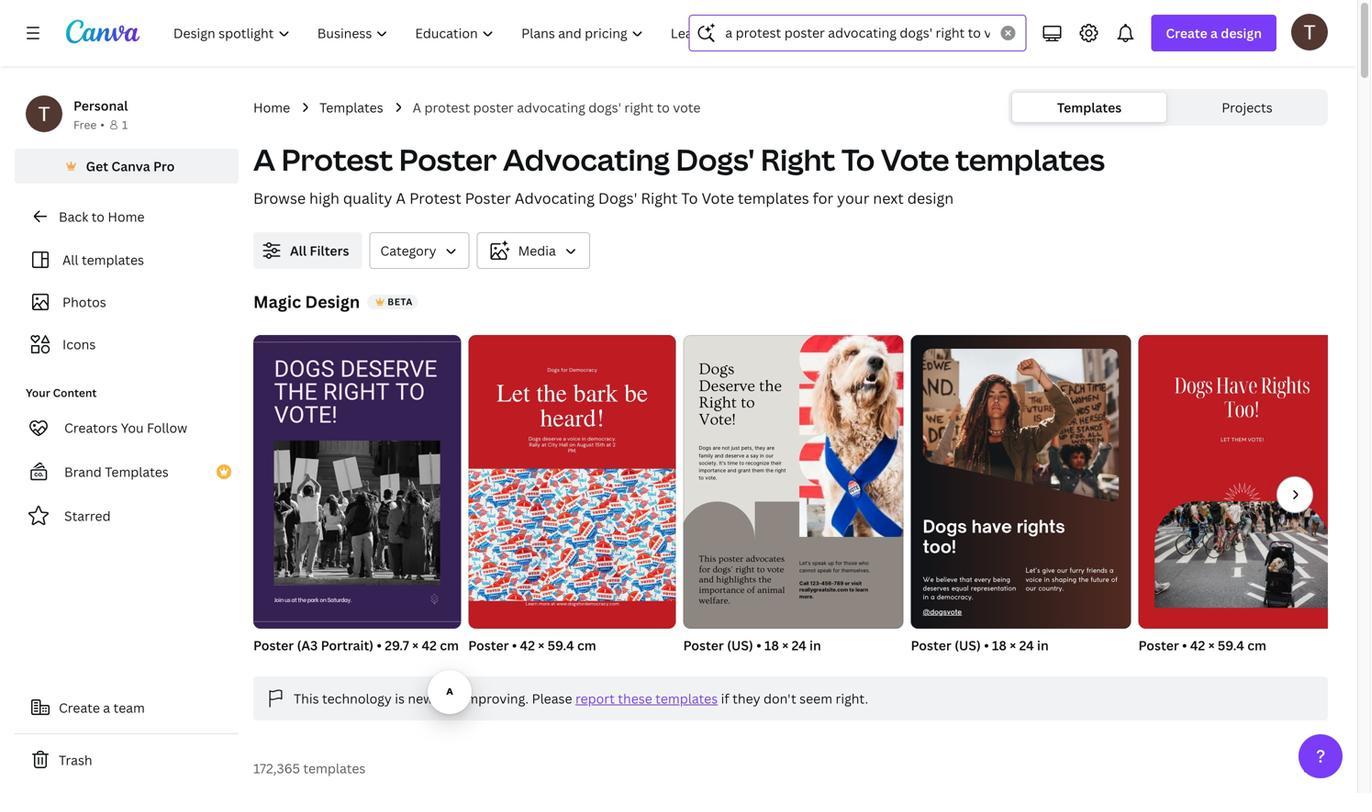 Task type: locate. For each thing, give the bounding box(es) containing it.
1 24 from the left
[[792, 637, 807, 654]]

None search field
[[689, 15, 1027, 51]]

0 horizontal spatial cm
[[440, 637, 459, 654]]

this poster advocates for dogs' right to vote and highlights the importance of animal welfare.
[[699, 554, 785, 606]]

and up "it's"
[[715, 452, 724, 459]]

a inside let's give our furry friends a voice in shaping the future of our country.
[[1110, 568, 1114, 574]]

top level navigation element
[[162, 15, 737, 51]]

at right us
[[291, 595, 297, 604]]

deserve inside dogs deserve the right to vote!
[[340, 353, 437, 387]]

seem
[[800, 690, 833, 707]]

0 vertical spatial right
[[761, 140, 836, 179]]

poster (a3 portrait) • 29.7 × 42 cm
[[253, 637, 459, 654]]

1 horizontal spatial vote!
[[1248, 436, 1264, 444]]

18 up don't
[[765, 637, 779, 654]]

let's give our furry friends a voice in shaping the future of our country.
[[1026, 568, 1118, 592]]

dogs inside dogs deserve the right to vote!
[[274, 353, 335, 387]]

let inside let the bark be heard!
[[497, 375, 530, 409]]

on right hall
[[569, 441, 575, 448]]

on inside the dogs deserve a voice in democracy. rally at city hall on august 15th at 2 pm.
[[569, 441, 575, 448]]

in down more.
[[810, 637, 821, 654]]

importance up vote.
[[699, 467, 726, 473]]

let's up cannot
[[800, 560, 811, 566]]

back
[[59, 208, 88, 225]]

0 horizontal spatial dogs'
[[598, 188, 637, 208]]

our
[[766, 452, 774, 459], [1057, 568, 1068, 574], [1026, 585, 1037, 592]]

2 18 from the left
[[992, 637, 1007, 654]]

2 poster (us) • 18 × 24 in from the left
[[911, 637, 1049, 654]]

reallygreatsite.com
[[800, 587, 848, 593]]

for
[[813, 188, 834, 208], [561, 367, 568, 373], [836, 560, 842, 566], [699, 564, 711, 575], [833, 567, 840, 573]]

0 horizontal spatial a
[[253, 140, 275, 179]]

poster inside group
[[253, 637, 294, 654]]

vote! up not
[[699, 410, 736, 429]]

2 42 from the left
[[520, 637, 535, 654]]

rights
[[1017, 516, 1066, 537]]

2 importance from the top
[[699, 585, 745, 595]]

0 horizontal spatial (us)
[[727, 637, 753, 654]]

2 poster • 42 × 59.4 cm group from the left
[[1139, 328, 1346, 654]]

all for all filters
[[290, 242, 307, 259]]

1 poster • 42 × 59.4 cm group from the left
[[468, 328, 676, 654]]

category button
[[369, 232, 470, 269]]

cm
[[440, 637, 459, 654], [577, 637, 596, 654], [1248, 637, 1267, 654]]

0 horizontal spatial voice
[[567, 435, 580, 442]]

1 horizontal spatial home
[[253, 99, 290, 116]]

deserves
[[923, 586, 950, 592]]

hall
[[559, 441, 568, 448]]

0 vertical spatial a
[[413, 99, 421, 116]]

0 vertical spatial vote
[[881, 140, 950, 179]]

portrait)
[[321, 637, 374, 654]]

1 59.4 from the left
[[548, 637, 574, 654]]

you
[[121, 419, 144, 436]]

0 horizontal spatial 59.4
[[548, 637, 574, 654]]

1 horizontal spatial design
[[1221, 24, 1262, 42]]

1 vertical spatial deserve
[[542, 435, 562, 442]]

123-
[[810, 580, 822, 586]]

a right the friends
[[1110, 568, 1114, 574]]

poster for dogs have rights too! group at the right
[[1139, 637, 1179, 654]]

dogs have rights too! group
[[911, 328, 1205, 629]]

1 vertical spatial vote
[[702, 188, 734, 208]]

in down country. in the right of the page
[[1037, 637, 1049, 654]]

18 down representation
[[992, 637, 1007, 654]]

park
[[307, 595, 319, 604]]

deserve down just
[[725, 452, 745, 459]]

1 horizontal spatial to
[[842, 140, 875, 179]]

(us) down @dogsvote
[[955, 637, 981, 654]]

1 (us) from the left
[[727, 637, 753, 654]]

0 horizontal spatial deserve
[[340, 353, 437, 387]]

0 horizontal spatial vote!
[[699, 410, 736, 429]]

learn
[[525, 601, 537, 607]]

1 vertical spatial create
[[59, 699, 100, 716]]

@dogsvote
[[923, 608, 962, 616]]

democracy. inside the dogs deserve a voice in democracy. rally at city hall on august 15th at 2 pm.
[[587, 435, 616, 442]]

1 horizontal spatial 18
[[992, 637, 1007, 654]]

our inside the dogs are not just pets, they are family and deserve a say in our society. it's time to recognize their importance and grant them the right to vote.
[[766, 452, 774, 459]]

1 18 from the left
[[765, 637, 779, 654]]

importance
[[699, 467, 726, 473], [699, 585, 745, 595]]

this inside this poster advocates for dogs' right to vote and highlights the importance of animal welfare.
[[699, 554, 716, 564]]

let's for speak
[[800, 560, 811, 566]]

all left filters
[[290, 242, 307, 259]]

let them vote!
[[1221, 436, 1264, 444]]

dogs have rights too!
[[1175, 370, 1310, 423]]

vote up a protest poster advocating dogs' right to vote templates browse high quality a protest poster advocating dogs' right to vote templates for your next design
[[673, 99, 701, 116]]

magic
[[253, 291, 301, 313]]

poster (us) • 18 × 24 in group
[[605, 328, 925, 686], [911, 328, 1205, 654]]

let the bark be heard! group
[[468, 328, 676, 629]]

vote inside this poster advocates for dogs' right to vote and highlights the importance of animal welfare.
[[767, 564, 784, 575]]

1 horizontal spatial voice
[[1026, 577, 1042, 583]]

0 vertical spatial importance
[[699, 467, 726, 473]]

poster for dogs deserve the right to vote! group
[[683, 637, 724, 654]]

1 horizontal spatial (us)
[[955, 637, 981, 654]]

a right city on the bottom
[[563, 435, 566, 442]]

1 horizontal spatial on
[[569, 441, 575, 448]]

dogs' up highlights
[[713, 564, 733, 575]]

create
[[1166, 24, 1208, 42], [59, 699, 100, 716]]

poster • 42 × 59.4 cm group containing dogs have rights too!
[[1139, 328, 1346, 654]]

to up the pets,
[[741, 394, 755, 412]]

the down furry
[[1079, 577, 1089, 583]]

1 vertical spatial importance
[[699, 585, 745, 595]]

•
[[100, 117, 105, 132], [377, 637, 382, 654], [512, 637, 517, 654], [757, 637, 762, 654], [984, 637, 989, 654], [1182, 637, 1187, 654]]

dogs inside the dogs are not just pets, they are family and deserve a say in our society. it's time to recognize their importance and grant them the right to vote.
[[699, 445, 711, 451]]

this for this technology is new and improving. please report these templates if they don't seem right.
[[294, 690, 319, 707]]

0 vertical spatial on
[[569, 441, 575, 448]]

1 poster (us) • 18 × 24 in from the left
[[683, 637, 821, 654]]

0 horizontal spatial all
[[62, 251, 78, 268]]

themselves.
[[842, 567, 870, 573]]

design
[[1221, 24, 1262, 42], [908, 188, 954, 208]]

0 horizontal spatial this
[[294, 690, 319, 707]]

1 vertical spatial vote!
[[1248, 436, 1264, 444]]

are left not
[[713, 445, 721, 451]]

1 horizontal spatial cm
[[577, 637, 596, 654]]

1 42 from the left
[[422, 637, 437, 654]]

high
[[309, 188, 340, 208]]

on
[[569, 441, 575, 448], [320, 595, 326, 604]]

1 horizontal spatial all
[[290, 242, 307, 259]]

poster up highlights
[[719, 554, 744, 564]]

a left 'say'
[[746, 452, 749, 459]]

the inside let the bark be heard!
[[536, 375, 567, 409]]

country.
[[1039, 585, 1064, 592]]

poster • 42 × 59.4 cm for dogs have rights too! group at the right
[[1139, 637, 1267, 654]]

1 vertical spatial protest
[[409, 188, 461, 208]]

deserve down 'beta'
[[340, 353, 437, 387]]

1 vertical spatial a
[[253, 140, 275, 179]]

2 vertical spatial our
[[1026, 585, 1037, 592]]

1 × from the left
[[412, 637, 419, 654]]

the inside let's give our furry friends a voice in shaping the future of our country.
[[1079, 577, 1089, 583]]

home inside back to home link
[[108, 208, 145, 225]]

dogs up not
[[699, 360, 735, 378]]

59.4 for let the bark be heard! group
[[548, 637, 574, 654]]

dogs left city on the bottom
[[529, 435, 541, 442]]

and inside this poster advocates for dogs' right to vote and highlights the importance of animal welfare.
[[699, 575, 714, 585]]

are up their
[[767, 445, 775, 451]]

0 horizontal spatial to
[[681, 188, 698, 208]]

dogs inside dogs have rights too!
[[923, 516, 967, 537]]

speak down up
[[818, 567, 832, 573]]

starred link
[[15, 498, 239, 534]]

city
[[548, 441, 558, 448]]

0 vertical spatial dogs'
[[676, 140, 755, 179]]

creators you follow
[[64, 419, 187, 436]]

creators you follow link
[[15, 409, 239, 446]]

home up all templates link
[[108, 208, 145, 225]]

0 vertical spatial vote
[[673, 99, 701, 116]]

advocating up media
[[515, 188, 595, 208]]

home left templates link
[[253, 99, 290, 116]]

2 cm from the left
[[577, 637, 596, 654]]

(us) down welfare.
[[727, 637, 753, 654]]

this left technology
[[294, 690, 319, 707]]

0 vertical spatial design
[[1221, 24, 1262, 42]]

all down "back"
[[62, 251, 78, 268]]

dogs inside dogs deserve the right to vote!
[[699, 360, 735, 378]]

dogs'
[[676, 140, 755, 179], [598, 188, 637, 208]]

42 inside group
[[422, 637, 437, 654]]

advocating
[[503, 140, 670, 179], [515, 188, 595, 208]]

home link
[[253, 97, 290, 117]]

1 vertical spatial design
[[908, 188, 954, 208]]

0 horizontal spatial poster • 42 × 59.4 cm group
[[468, 328, 676, 654]]

dogs up 'family'
[[699, 445, 711, 451]]

1 horizontal spatial dogs'
[[676, 140, 755, 179]]

design inside dropdown button
[[1221, 24, 1262, 42]]

learn more at www.dogsfordemocracy.com
[[525, 601, 619, 607]]

trash
[[59, 751, 92, 769]]

speak left up
[[812, 560, 827, 566]]

our up their
[[766, 452, 774, 459]]

the down magic design
[[274, 376, 317, 409]]

friends
[[1087, 568, 1108, 574]]

protest up category button
[[409, 188, 461, 208]]

they right if at right
[[733, 690, 761, 707]]

for up welfare.
[[699, 564, 711, 575]]

at left city on the bottom
[[542, 441, 546, 448]]

dogs up vote!
[[274, 353, 335, 387]]

create inside "button"
[[59, 699, 100, 716]]

poster (us) • 18 × 24 in down @dogsvote
[[911, 637, 1049, 654]]

1 horizontal spatial protest
[[409, 188, 461, 208]]

of down highlights
[[747, 585, 755, 595]]

2 vertical spatial a
[[396, 188, 406, 208]]

0 horizontal spatial create
[[59, 699, 100, 716]]

give
[[1042, 568, 1055, 574]]

all filters
[[290, 242, 349, 259]]

importance up welfare.
[[699, 585, 745, 595]]

a left team
[[103, 699, 110, 716]]

a up projects link
[[1211, 24, 1218, 42]]

create a team button
[[15, 689, 239, 726]]

protest up high
[[281, 140, 393, 179]]

the up animal
[[759, 575, 772, 585]]

1 horizontal spatial poster • 42 × 59.4 cm group
[[1139, 328, 1346, 654]]

1 horizontal spatial poster
[[719, 554, 744, 564]]

to down 'beta'
[[395, 376, 425, 409]]

0 horizontal spatial protest
[[281, 140, 393, 179]]

the right deserve
[[759, 377, 782, 395]]

to inside dogs deserve the right to vote!
[[395, 376, 425, 409]]

poster (us) • 18 × 24 in group containing dogs deserve the right to vote!
[[605, 328, 925, 686]]

poster inside this poster advocates for dogs' right to vote and highlights the importance of animal welfare.
[[719, 554, 744, 564]]

brand
[[64, 463, 102, 481]]

dogs left "have"
[[1175, 370, 1213, 399]]

1 cm from the left
[[440, 637, 459, 654]]

2 24 from the left
[[1019, 637, 1034, 654]]

all filters button
[[253, 232, 362, 269]]

0 vertical spatial they
[[755, 445, 765, 451]]

2 × from the left
[[538, 637, 545, 654]]

highlights
[[716, 575, 756, 585]]

0 vertical spatial our
[[766, 452, 774, 459]]

0 horizontal spatial 18
[[765, 637, 779, 654]]

let up rally
[[497, 375, 530, 409]]

dogs' inside this poster advocates for dogs' right to vote and highlights the importance of animal welfare.
[[713, 564, 733, 575]]

deserve inside the dogs are not just pets, they are family and deserve a say in our society. it's time to recognize their importance and grant them the right to vote.
[[725, 452, 745, 459]]

dogs for democracy
[[547, 367, 597, 373]]

at right "more"
[[551, 601, 555, 607]]

0 vertical spatial deserve
[[340, 353, 437, 387]]

dogs left democracy
[[547, 367, 560, 373]]

poster (us) • 18 × 24 in
[[683, 637, 821, 654], [911, 637, 1049, 654]]

starred
[[64, 507, 111, 525]]

2 (us) from the left
[[955, 637, 981, 654]]

your
[[26, 385, 50, 400]]

let inside dogs have rights too! group
[[1221, 436, 1230, 444]]

0 vertical spatial home
[[253, 99, 290, 116]]

1 horizontal spatial poster • 42 × 59.4 cm
[[1139, 637, 1267, 654]]

create for create a design
[[1166, 24, 1208, 42]]

create inside dropdown button
[[1166, 24, 1208, 42]]

1 vertical spatial let
[[1221, 436, 1230, 444]]

let's left give
[[1026, 568, 1040, 574]]

home
[[253, 99, 290, 116], [108, 208, 145, 225]]

1 importance from the top
[[699, 467, 726, 473]]

they up 'say'
[[755, 445, 765, 451]]

2 horizontal spatial cm
[[1248, 637, 1267, 654]]

back to home
[[59, 208, 145, 225]]

1 vertical spatial right
[[641, 188, 678, 208]]

let's
[[800, 560, 811, 566], [1026, 568, 1040, 574]]

for left your
[[813, 188, 834, 208]]

vote! inside dogs deserve the right to vote!
[[699, 410, 736, 429]]

let left the them at bottom right
[[1221, 436, 1230, 444]]

let's inside let's speak up for those who cannot speak for themselves.
[[800, 560, 811, 566]]

1 vertical spatial they
[[733, 690, 761, 707]]

let for let them vote!
[[1221, 436, 1230, 444]]

0 horizontal spatial are
[[713, 445, 721, 451]]

2 horizontal spatial 42
[[1190, 637, 1205, 654]]

dogs for dogs deserve the right to vote!
[[699, 360, 735, 378]]

1 horizontal spatial vote
[[881, 140, 950, 179]]

deserve
[[699, 377, 755, 395]]

of right future
[[1111, 577, 1118, 583]]

voice up pm.
[[567, 435, 580, 442]]

dogs inside dogs have rights too!
[[1175, 370, 1213, 399]]

15th
[[595, 441, 605, 448]]

poster for dogs deserve the right to vote! group in the left of the page
[[253, 637, 294, 654]]

voice up country. in the right of the page
[[1026, 577, 1042, 583]]

2 horizontal spatial deserve
[[725, 452, 745, 459]]

0 vertical spatial vote!
[[699, 410, 736, 429]]

vote! right the them at bottom right
[[1248, 436, 1264, 444]]

of
[[1111, 577, 1118, 583], [747, 585, 755, 595]]

1 horizontal spatial right
[[699, 394, 737, 412]]

a left protest
[[413, 99, 421, 116]]

vote
[[673, 99, 701, 116], [767, 564, 784, 575]]

0 horizontal spatial dogs'
[[589, 99, 621, 116]]

trash link
[[15, 742, 239, 778]]

1 vertical spatial vote
[[767, 564, 784, 575]]

this up highlights
[[699, 554, 716, 564]]

our left country. in the right of the page
[[1026, 585, 1037, 592]]

dogs for dogs for democracy
[[547, 367, 560, 373]]

a right quality in the left of the page
[[396, 188, 406, 208]]

let's speak up for those who cannot speak for themselves.
[[800, 560, 870, 573]]

0 horizontal spatial home
[[108, 208, 145, 225]]

the inside the dogs are not just pets, they are family and deserve a say in our society. it's time to recognize their importance and grant them the right to vote.
[[766, 467, 774, 473]]

to down advocates
[[757, 564, 765, 575]]

media button
[[477, 232, 590, 269]]

for inside let the bark be heard! group
[[561, 367, 568, 373]]

dogs inside the dogs deserve a voice in democracy. rally at city hall on august 15th at 2 pm.
[[529, 435, 541, 442]]

advocating down a protest poster advocating dogs' right to vote
[[503, 140, 670, 179]]

right inside dogs deserve the right to vote!
[[699, 394, 737, 412]]

a inside the dogs are not just pets, they are family and deserve a say in our society. it's time to recognize their importance and grant them the right to vote.
[[746, 452, 749, 459]]

dogs for dogs have rights too!
[[923, 516, 967, 537]]

poster • 42 × 59.4 cm group
[[468, 328, 676, 654], [1139, 328, 1346, 654]]

2 horizontal spatial a
[[413, 99, 421, 116]]

the inside dogs deserve the right to vote!
[[759, 377, 782, 395]]

design inside a protest poster advocating dogs' right to vote templates browse high quality a protest poster advocating dogs' right to vote templates for your next design
[[908, 188, 954, 208]]

on inside dogs deserve the right to vote! group
[[320, 595, 326, 604]]

they inside the dogs are not just pets, they are family and deserve a say in our society. it's time to recognize their importance and grant them the right to vote.
[[755, 445, 765, 451]]

0 horizontal spatial 42
[[422, 637, 437, 654]]

1 horizontal spatial poster (us) • 18 × 24 in
[[911, 637, 1049, 654]]

(us)
[[727, 637, 753, 654], [955, 637, 981, 654]]

2 poster • 42 × 59.4 cm from the left
[[1139, 637, 1267, 654]]

in down give
[[1044, 577, 1050, 583]]

canva
[[111, 157, 150, 175]]

on right park
[[320, 595, 326, 604]]

dogs left have
[[923, 516, 967, 537]]

and up welfare.
[[699, 575, 714, 585]]

1 poster • 42 × 59.4 cm from the left
[[468, 637, 596, 654]]

42 for let the bark be heard! group
[[520, 637, 535, 654]]

vote! inside dogs have rights too! group
[[1248, 436, 1264, 444]]

1 vertical spatial of
[[747, 585, 755, 595]]

photos link
[[26, 285, 228, 319]]

1 horizontal spatial deserve
[[542, 435, 562, 442]]

1 vertical spatial dogs'
[[713, 564, 733, 575]]

2 horizontal spatial templates
[[1057, 99, 1122, 116]]

deserve inside the dogs deserve a voice in democracy. rally at city hall on august 15th at 2 pm.
[[542, 435, 562, 442]]

0 vertical spatial let
[[497, 375, 530, 409]]

vote for a protest poster advocating dogs' right to vote
[[673, 99, 701, 116]]

2 59.4 from the left
[[1218, 637, 1245, 654]]

being
[[993, 577, 1011, 583]]

2 vertical spatial deserve
[[725, 452, 745, 459]]

in left '15th'
[[582, 435, 586, 442]]

18 for poster (us) • 18 × 24 in group containing dogs deserve the right to vote!
[[765, 637, 779, 654]]

1 vertical spatial home
[[108, 208, 145, 225]]

3 cm from the left
[[1248, 637, 1267, 654]]

if
[[721, 690, 730, 707]]

1 poster (us) • 18 × 24 in group from the left
[[605, 328, 925, 686]]

a up browse
[[253, 140, 275, 179]]

poster (us) • 18 × 24 in down animal
[[683, 637, 821, 654]]

1 horizontal spatial our
[[1026, 585, 1037, 592]]

design right next
[[908, 188, 954, 208]]

visit
[[851, 580, 862, 586]]

1 horizontal spatial let
[[1221, 436, 1230, 444]]

0 horizontal spatial on
[[320, 595, 326, 604]]

poster right protest
[[473, 99, 514, 116]]

the down their
[[766, 467, 774, 473]]

the down dogs for democracy
[[536, 375, 567, 409]]

poster • 42 × 59.4 cm group containing let the bark be heard!
[[468, 328, 676, 654]]

dogs' for for
[[713, 564, 733, 575]]

a for protest
[[413, 99, 421, 116]]

dogs deserve the right to vote! group
[[605, 328, 925, 686]]

59.4 for dogs have rights too! group at the right
[[1218, 637, 1245, 654]]

1 are from the left
[[713, 445, 721, 451]]

improving.
[[463, 690, 529, 707]]

magic design
[[253, 291, 360, 313]]

vote!
[[274, 399, 338, 432]]

1 vertical spatial let's
[[1026, 568, 1040, 574]]

create for create a team
[[59, 699, 100, 716]]

1 horizontal spatial democracy.
[[937, 595, 974, 601]]

deserve right rally
[[542, 435, 562, 442]]

design left terry turtle image
[[1221, 24, 1262, 42]]

cm for let the bark be heard! group
[[577, 637, 596, 654]]

0 horizontal spatial our
[[766, 452, 774, 459]]

1 horizontal spatial 42
[[520, 637, 535, 654]]

speak
[[812, 560, 827, 566], [818, 567, 832, 573]]

0 horizontal spatial let's
[[800, 560, 811, 566]]

get
[[86, 157, 108, 175]]

all templates
[[62, 251, 144, 268]]

of inside this poster advocates for dogs' right to vote and highlights the importance of animal welfare.
[[747, 585, 755, 595]]

democracy.
[[587, 435, 616, 442], [937, 595, 974, 601]]

our up shaping
[[1057, 568, 1068, 574]]

let's inside let's give our furry friends a voice in shaping the future of our country.
[[1026, 568, 1040, 574]]

in inside let's give our furry friends a voice in shaping the future of our country.
[[1044, 577, 1050, 583]]

3 42 from the left
[[1190, 637, 1205, 654]]

for left democracy
[[561, 367, 568, 373]]

to down or
[[849, 587, 855, 593]]

2 poster (us) • 18 × 24 in group from the left
[[911, 328, 1205, 654]]

too!
[[1225, 394, 1260, 423]]

in down deserves
[[923, 595, 929, 601]]

in right 'say'
[[760, 452, 764, 459]]

0 horizontal spatial democracy.
[[587, 435, 616, 442]]

are
[[713, 445, 721, 451], [767, 445, 775, 451]]

29.7
[[385, 637, 409, 654]]

1 horizontal spatial 59.4
[[1218, 637, 1245, 654]]

the inside dogs deserve the right to vote!
[[274, 376, 317, 409]]

a down deserves
[[931, 595, 935, 601]]

all inside "button"
[[290, 242, 307, 259]]

0 vertical spatial dogs'
[[589, 99, 621, 116]]

1 vertical spatial voice
[[1026, 577, 1042, 583]]

0 horizontal spatial let
[[497, 375, 530, 409]]

vote down advocates
[[767, 564, 784, 575]]

0 horizontal spatial 24
[[792, 637, 807, 654]]

2 vertical spatial right
[[699, 394, 737, 412]]

0 vertical spatial democracy.
[[587, 435, 616, 442]]

join
[[274, 595, 284, 604]]

3 × from the left
[[782, 637, 789, 654]]

dogs' right advocating
[[589, 99, 621, 116]]



Task type: vqa. For each thing, say whether or not it's contained in the screenshot.
THE CANVA CONNECT API, OUR REST API, IS LAUNCHING LATER IN 2023. YOU CAN APPLY HERE TO GET EARLY ACCESS WHEN WE LAUNCH THE BETA.
no



Task type: describe. For each thing, give the bounding box(es) containing it.
up
[[828, 560, 834, 566]]

us
[[285, 595, 290, 604]]

furry
[[1070, 568, 1085, 574]]

report these templates link
[[575, 690, 718, 707]]

poster (us) • 18 × 24 in for poster (us) • 18 × 24 in group containing dogs deserve the right to vote!
[[683, 637, 821, 654]]

× inside group
[[412, 637, 419, 654]]

advocates
[[746, 554, 785, 564]]

just
[[731, 445, 740, 451]]

poster for let the bark be heard! group
[[468, 637, 509, 654]]

voice inside the dogs deserve a voice in democracy. rally at city hall on august 15th at 2 pm.
[[567, 435, 580, 442]]

filters
[[310, 242, 349, 259]]

learn
[[856, 587, 868, 593]]

importance inside the dogs are not just pets, they are family and deserve a say in our society. it's time to recognize their importance and grant them the right to vote.
[[699, 467, 726, 473]]

and down time
[[728, 467, 737, 473]]

2 horizontal spatial right
[[761, 140, 836, 179]]

recognize
[[746, 460, 770, 466]]

let for let the bark be heard!
[[497, 375, 530, 409]]

poster (us) • 18 × 24 in for poster (us) • 18 × 24 in group containing dogs have rights too!
[[911, 637, 1049, 654]]

right inside this poster advocates for dogs' right to vote and highlights the importance of animal welfare.
[[736, 564, 755, 575]]

0 horizontal spatial vote
[[702, 188, 734, 208]]

0 vertical spatial advocating
[[503, 140, 670, 179]]

18 for poster (us) • 18 × 24 in group containing dogs have rights too!
[[992, 637, 1007, 654]]

content
[[53, 385, 97, 400]]

please
[[532, 690, 572, 707]]

quality
[[343, 188, 392, 208]]

to inside this poster advocates for dogs' right to vote and highlights the importance of animal welfare.
[[757, 564, 765, 575]]

to up grant
[[739, 460, 744, 466]]

2 are from the left
[[767, 445, 775, 451]]

have
[[972, 516, 1012, 537]]

to left vote.
[[699, 475, 704, 481]]

bark
[[573, 375, 618, 409]]

dogs have rights too! group
[[1139, 328, 1346, 629]]

advocating
[[517, 99, 586, 116]]

templates link
[[320, 97, 383, 117]]

or
[[845, 580, 850, 586]]

right.
[[836, 690, 869, 707]]

create a design
[[1166, 24, 1262, 42]]

4 × from the left
[[1010, 637, 1016, 654]]

for inside this poster advocates for dogs' right to vote and highlights the importance of animal welfare.
[[699, 564, 711, 575]]

follow
[[147, 419, 187, 436]]

1 horizontal spatial templates
[[320, 99, 383, 116]]

for inside a protest poster advocating dogs' right to vote templates browse high quality a protest poster advocating dogs' right to vote templates for your next design
[[813, 188, 834, 208]]

cm inside group
[[440, 637, 459, 654]]

icons link
[[26, 327, 228, 362]]

poster • 42 × 59.4 cm for let the bark be heard! group
[[468, 637, 596, 654]]

0 vertical spatial protest
[[281, 140, 393, 179]]

a inside the dogs deserve a voice in democracy. rally at city hall on august 15th at 2 pm.
[[563, 435, 566, 442]]

photos
[[62, 293, 106, 311]]

dogs deserve the right to vote!
[[274, 353, 437, 432]]

right inside the dogs are not just pets, they are family and deserve a say in our society. it's time to recognize their importance and grant them the right to vote.
[[775, 467, 786, 473]]

free
[[73, 117, 97, 132]]

2
[[613, 441, 615, 448]]

dogs' for advocating
[[589, 99, 621, 116]]

456-
[[822, 580, 834, 586]]

deserve for voice
[[542, 435, 562, 442]]

0 vertical spatial speak
[[812, 560, 827, 566]]

dogs for dogs deserve a voice in democracy. rally at city hall on august 15th at 2 pm.
[[529, 435, 541, 442]]

and right new
[[437, 690, 460, 707]]

design
[[305, 291, 360, 313]]

heard!
[[540, 400, 604, 434]]

in inside we believe that every being deserves equal representation in a democracy.
[[923, 595, 929, 601]]

a for protest
[[253, 140, 275, 179]]

back to home link
[[15, 198, 239, 235]]

don't
[[764, 690, 797, 707]]

to up a protest poster advocating dogs' right to vote templates browse high quality a protest poster advocating dogs' right to vote templates for your next design
[[657, 99, 670, 116]]

Search search field
[[725, 16, 990, 50]]

voice inside let's give our furry friends a voice in shaping the future of our country.
[[1026, 577, 1042, 583]]

beta
[[388, 296, 413, 308]]

1 vertical spatial advocating
[[515, 188, 595, 208]]

24 for poster (us) • 18 × 24 in group containing dogs have rights too!
[[1019, 637, 1034, 654]]

democracy
[[569, 367, 597, 373]]

to right "back"
[[91, 208, 105, 225]]

more
[[539, 601, 550, 607]]

deserve for right
[[340, 353, 437, 387]]

next
[[873, 188, 904, 208]]

1 vertical spatial to
[[681, 188, 698, 208]]

it's
[[719, 460, 726, 466]]

democracy. inside we believe that every being deserves equal representation in a democracy.
[[937, 595, 974, 601]]

at left 2 on the bottom of the page
[[606, 441, 611, 448]]

them
[[1232, 436, 1247, 444]]

a inside dropdown button
[[1211, 24, 1218, 42]]

1 horizontal spatial a
[[396, 188, 406, 208]]

for right up
[[836, 560, 842, 566]]

dogs for dogs have rights too!
[[1175, 370, 1213, 399]]

cannot
[[800, 567, 816, 573]]

dogs deserve the right to vote! group
[[253, 328, 461, 629]]

24 for poster (us) • 18 × 24 in group containing dogs deserve the right to vote!
[[792, 637, 807, 654]]

a inside we believe that every being deserves equal representation in a democracy.
[[931, 595, 935, 601]]

poster for dogs have rights too! group at the right of the page
[[911, 637, 952, 654]]

0 horizontal spatial right
[[641, 188, 678, 208]]

vote.
[[705, 475, 717, 481]]

terry turtle image
[[1292, 14, 1328, 50]]

technology
[[322, 690, 392, 707]]

a protest poster advocating dogs' right to vote templates browse high quality a protest poster advocating dogs' right to vote templates for your next design
[[253, 140, 1105, 208]]

brand templates
[[64, 463, 169, 481]]

rally
[[529, 441, 540, 448]]

family
[[699, 452, 713, 459]]

shaping
[[1052, 577, 1077, 583]]

grant
[[738, 467, 751, 473]]

create a team
[[59, 699, 145, 716]]

1 vertical spatial dogs'
[[598, 188, 637, 208]]

that
[[960, 577, 972, 583]]

let's for give
[[1026, 568, 1040, 574]]

these
[[618, 690, 652, 707]]

to inside dogs deserve the right to vote!
[[741, 394, 755, 412]]

cm for dogs have rights too! group at the right
[[1248, 637, 1267, 654]]

5 × from the left
[[1208, 637, 1215, 654]]

1
[[122, 117, 128, 132]]

• inside group
[[377, 637, 382, 654]]

in inside the dogs deserve a voice in democracy. rally at city hall on august 15th at 2 pm.
[[582, 435, 586, 442]]

get canva pro button
[[15, 149, 239, 184]]

team
[[113, 699, 145, 716]]

creators
[[64, 419, 118, 436]]

believe
[[936, 577, 958, 583]]

their
[[771, 460, 782, 466]]

0 horizontal spatial templates
[[105, 463, 169, 481]]

get canva pro
[[86, 157, 175, 175]]

a protest poster advocating dogs' right to vote
[[413, 99, 701, 116]]

dogs for dogs are not just pets, they are family and deserve a say in our society. it's time to recognize their importance and grant them the right to vote.
[[699, 445, 711, 451]]

1 vertical spatial speak
[[818, 567, 832, 573]]

august
[[577, 441, 594, 448]]

172,365 templates
[[253, 760, 366, 777]]

time
[[728, 460, 738, 466]]

all for all templates
[[62, 251, 78, 268]]

equal
[[952, 586, 969, 592]]

we
[[923, 577, 934, 583]]

the inside this poster advocates for dogs' right to vote and highlights the importance of animal welfare.
[[759, 575, 772, 585]]

0 horizontal spatial poster
[[473, 99, 514, 116]]

say
[[750, 452, 759, 459]]

those
[[844, 560, 857, 566]]

importance inside this poster advocates for dogs' right to vote and highlights the importance of animal welfare.
[[699, 585, 745, 595]]

172,365
[[253, 760, 300, 777]]

not
[[722, 445, 730, 451]]

media
[[518, 242, 556, 259]]

projects
[[1222, 99, 1273, 116]]

at inside dogs deserve the right to vote! group
[[291, 595, 297, 604]]

is
[[395, 690, 405, 707]]

the left park
[[298, 595, 306, 604]]

of inside let's give our furry friends a voice in shaping the future of our country.
[[1111, 577, 1118, 583]]

dogs for dogs deserve the right to vote!
[[274, 353, 335, 387]]

this for this poster advocates for dogs' right to vote and highlights the importance of animal welfare.
[[699, 554, 716, 564]]

for down up
[[833, 567, 840, 573]]

dogs have rights too!
[[923, 516, 1066, 557]]

vote for this poster advocates for dogs' right to vote and highlights the importance of animal welfare.
[[767, 564, 784, 575]]

pro
[[153, 157, 175, 175]]

789
[[834, 580, 844, 586]]

personal
[[73, 97, 128, 114]]

a inside "button"
[[103, 699, 110, 716]]

report
[[575, 690, 615, 707]]

category
[[380, 242, 437, 259]]

to inside call 123-456-789 or visit reallygreatsite.com to learn more.
[[849, 587, 855, 593]]

2 horizontal spatial our
[[1057, 568, 1068, 574]]

in inside the dogs are not just pets, they are family and deserve a say in our society. it's time to recognize their importance and grant them the right to vote.
[[760, 452, 764, 459]]

42 for dogs have rights too! group at the right
[[1190, 637, 1205, 654]]

right inside dogs deserve the right to vote!
[[323, 376, 390, 409]]

(us) for poster (us) • 18 × 24 in group containing dogs have rights too!
[[955, 637, 981, 654]]

poster (us) • 18 × 24 in group containing dogs have rights too!
[[911, 328, 1205, 654]]

society.
[[699, 460, 718, 466]]

Sort by button
[[1292, 750, 1328, 787]]

projects link
[[1170, 93, 1325, 122]]

representation
[[971, 586, 1016, 592]]

protest
[[425, 99, 470, 116]]

future
[[1091, 577, 1109, 583]]

(us) for poster (us) • 18 × 24 in group containing dogs deserve the right to vote!
[[727, 637, 753, 654]]

poster (a3 portrait) • 29.7 × 42 cm group
[[253, 328, 461, 654]]



